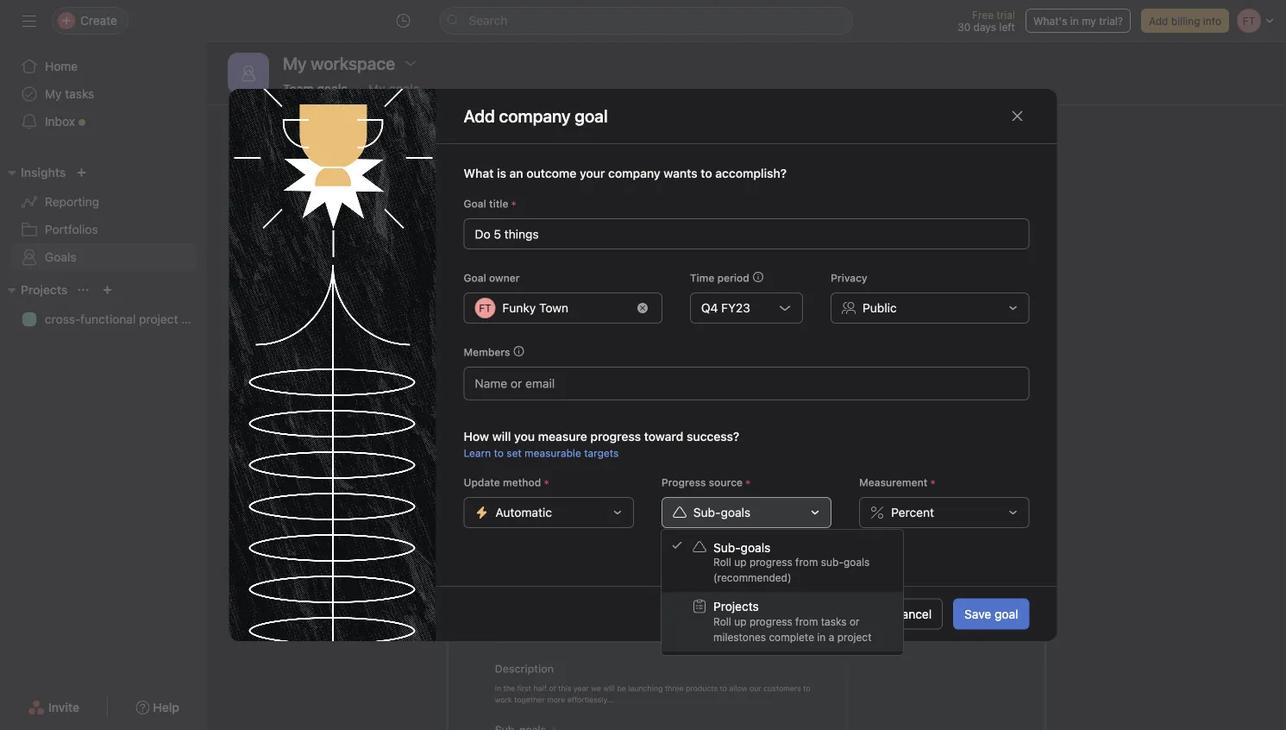 Task type: locate. For each thing, give the bounding box(es) containing it.
project inside projects roll up progress from tasks or milestones complete in a project
[[838, 631, 872, 643]]

1 horizontal spatial my
[[368, 82, 386, 96]]

add company goal
[[464, 106, 608, 126]]

goal left owner
[[464, 272, 487, 284]]

fy23
[[722, 301, 751, 315]]

1 up from the top
[[735, 556, 747, 568]]

projects up the milestones
[[714, 599, 759, 614]]

0 horizontal spatial project
[[139, 312, 178, 326]]

goals
[[317, 82, 348, 96], [389, 82, 420, 96], [619, 232, 653, 248], [721, 505, 751, 520], [741, 540, 771, 555], [844, 556, 870, 568]]

2 from from the top
[[796, 615, 819, 628]]

0 vertical spatial projects
[[21, 283, 68, 297]]

close this dialog image
[[1011, 109, 1025, 123]]

add for add goal
[[722, 307, 745, 321]]

save goal button
[[954, 599, 1030, 630]]

tasks down home
[[65, 87, 94, 101]]

up
[[735, 556, 747, 568], [735, 615, 747, 628]]

automatic button
[[464, 497, 634, 528]]

progress up targets
[[591, 429, 641, 444]]

cross-functional project plan
[[45, 312, 205, 326]]

q4 fy23
[[702, 301, 751, 315]]

town
[[540, 301, 569, 315]]

projects inside dropdown button
[[21, 283, 68, 297]]

update method
[[464, 476, 541, 489]]

and down 'company'
[[640, 190, 675, 214]]

required image
[[541, 477, 552, 488]]

0 horizontal spatial my
[[45, 87, 62, 101]]

roll up the milestones
[[714, 615, 732, 628]]

add billing info button
[[1142, 9, 1230, 33]]

help
[[673, 232, 699, 248]]

time period
[[690, 272, 750, 284]]

goals for my goals
[[389, 82, 420, 96]]

progress for up
[[750, 556, 793, 568]]

to accomplish?
[[701, 166, 787, 180]]

add inside button
[[722, 307, 745, 321]]

my inside 'global' element
[[45, 87, 62, 101]]

sub- inside 'dropdown button'
[[694, 505, 721, 520]]

what's in my trial?
[[1034, 15, 1124, 27]]

goals inside 'dropdown button'
[[721, 505, 751, 520]]

add inside dialog
[[464, 106, 495, 126]]

0 horizontal spatial goal
[[748, 307, 772, 321]]

1 vertical spatial projects
[[714, 599, 759, 614]]

Name or email text field
[[475, 373, 568, 394]]

goal inside button
[[995, 607, 1019, 621]]

0 vertical spatial from
[[796, 556, 819, 568]]

or
[[850, 615, 860, 628]]

1 goal from the top
[[464, 198, 487, 210]]

my down 'my workspace'
[[368, 82, 386, 96]]

in left a
[[818, 631, 826, 643]]

sub-goals
[[694, 505, 751, 520]]

goal
[[748, 307, 772, 321], [995, 607, 1019, 621]]

and up objectives.
[[803, 232, 827, 248]]

measurable
[[525, 447, 582, 459]]

0 vertical spatial roll
[[714, 556, 732, 568]]

1 horizontal spatial tasks
[[821, 615, 847, 628]]

in inside projects roll up progress from tasks or milestones complete in a project
[[818, 631, 826, 643]]

0 vertical spatial progress
[[591, 429, 641, 444]]

your inside add company goal dialog
[[580, 166, 605, 180]]

1 vertical spatial goal
[[995, 607, 1019, 621]]

add inside button
[[1150, 15, 1169, 27]]

in
[[1071, 15, 1080, 27], [818, 631, 826, 643]]

0 horizontal spatial projects
[[21, 283, 68, 297]]

progress inside sub-goals roll up progress from sub-goals (recommended)
[[750, 556, 793, 568]]

2 goal from the top
[[464, 272, 487, 284]]

your right work
[[935, 232, 963, 248]]

up inside projects roll up progress from tasks or milestones complete in a project
[[735, 615, 747, 628]]

trial?
[[1100, 15, 1124, 27]]

0 vertical spatial project
[[139, 312, 178, 326]]

2 up from the top
[[735, 615, 747, 628]]

days
[[974, 21, 997, 33]]

goal owner
[[464, 272, 520, 284]]

to inside 'how will you measure progress toward success? learn to set measurable targets'
[[494, 447, 504, 459]]

1 vertical spatial in
[[818, 631, 826, 643]]

(recommended)
[[714, 572, 792, 584]]

cancel
[[894, 607, 932, 621]]

add billing info
[[1150, 15, 1222, 27]]

inbox
[[45, 114, 75, 129]]

0 horizontal spatial required image
[[509, 199, 519, 209]]

set
[[507, 447, 522, 459]]

1 horizontal spatial projects
[[714, 599, 759, 614]]

my for my goals
[[368, 82, 386, 96]]

0 horizontal spatial in
[[818, 631, 826, 643]]

0 vertical spatial your
[[580, 166, 605, 180]]

1 horizontal spatial in
[[1071, 15, 1080, 27]]

1 vertical spatial progress
[[750, 556, 793, 568]]

roll up (recommended)
[[714, 556, 732, 568]]

1 vertical spatial up
[[735, 615, 747, 628]]

goal title
[[464, 198, 509, 210]]

1 horizontal spatial your
[[935, 232, 963, 248]]

from left sub-
[[796, 556, 819, 568]]

public
[[863, 301, 897, 315]]

progress up 'complete'
[[750, 615, 793, 628]]

my up inbox
[[45, 87, 62, 101]]

0 horizontal spatial tasks
[[65, 87, 94, 101]]

what's
[[1034, 15, 1068, 27]]

progress for measure
[[591, 429, 641, 444]]

1 vertical spatial sub-
[[714, 540, 741, 555]]

to left set
[[494, 447, 504, 459]]

from up 'complete'
[[796, 615, 819, 628]]

achieve
[[679, 190, 750, 214]]

1 vertical spatial goal
[[464, 272, 487, 284]]

to right work
[[919, 232, 931, 248]]

tasks up a
[[821, 615, 847, 628]]

1 vertical spatial your
[[935, 232, 963, 248]]

1 vertical spatial and
[[803, 232, 827, 248]]

how
[[464, 429, 489, 444]]

0 horizontal spatial and
[[640, 190, 675, 214]]

projects roll up progress from tasks or milestones complete in a project
[[714, 599, 872, 643]]

learn
[[464, 447, 491, 459]]

required image
[[509, 199, 519, 209], [743, 477, 754, 488], [928, 477, 939, 488]]

roll inside sub-goals roll up progress from sub-goals (recommended)
[[714, 556, 732, 568]]

objectives.
[[759, 252, 826, 269]]

0 vertical spatial tasks
[[65, 87, 94, 101]]

1 horizontal spatial required image
[[743, 477, 754, 488]]

project left the plan
[[139, 312, 178, 326]]

projects element
[[0, 274, 207, 337]]

0 vertical spatial up
[[735, 556, 747, 568]]

time
[[690, 272, 715, 284]]

0 horizontal spatial your
[[580, 166, 605, 180]]

add for add top-level goals to help teams prioritize and connect work to your organization's objectives.
[[532, 232, 557, 248]]

2 horizontal spatial to
[[919, 232, 931, 248]]

1 vertical spatial roll
[[714, 615, 732, 628]]

sub-goals button
[[662, 497, 832, 528]]

projects button
[[0, 280, 68, 300]]

connect
[[830, 232, 881, 248]]

complete
[[769, 631, 815, 643]]

sub-
[[694, 505, 721, 520], [714, 540, 741, 555]]

0 vertical spatial sub-
[[694, 505, 721, 520]]

to left help
[[656, 232, 669, 248]]

from inside projects roll up progress from tasks or milestones complete in a project
[[796, 615, 819, 628]]

toward success?
[[645, 429, 740, 444]]

project
[[139, 312, 178, 326], [838, 631, 872, 643]]

my goals link
[[368, 82, 420, 104]]

1 vertical spatial tasks
[[821, 615, 847, 628]]

project down or
[[838, 631, 872, 643]]

0 vertical spatial in
[[1071, 15, 1080, 27]]

1 horizontal spatial and
[[803, 232, 827, 248]]

progress inside 'how will you measure progress toward success? learn to set measurable targets'
[[591, 429, 641, 444]]

progress up (recommended)
[[750, 556, 793, 568]]

1 horizontal spatial project
[[838, 631, 872, 643]]

1 horizontal spatial to
[[656, 232, 669, 248]]

add inside add top-level goals to help teams prioritize and connect work to your organization's objectives.
[[532, 232, 557, 248]]

2 roll from the top
[[714, 615, 732, 628]]

save
[[965, 607, 992, 621]]

tasks
[[65, 87, 94, 101], [821, 615, 847, 628]]

in left my
[[1071, 15, 1080, 27]]

up inside sub-goals roll up progress from sub-goals (recommended)
[[735, 556, 747, 568]]

sub-
[[821, 556, 844, 568]]

search
[[469, 13, 508, 28]]

progress
[[591, 429, 641, 444], [750, 556, 793, 568], [750, 615, 793, 628]]

sub- for sub-goals
[[694, 505, 721, 520]]

q4 fy23 button
[[690, 293, 804, 324]]

sub- inside sub-goals roll up progress from sub-goals (recommended)
[[714, 540, 741, 555]]

0 vertical spatial goal
[[748, 307, 772, 321]]

required image down an
[[509, 199, 519, 209]]

progress inside projects roll up progress from tasks or milestones complete in a project
[[750, 615, 793, 628]]

goal inside button
[[748, 307, 772, 321]]

what is an outcome your company wants to accomplish?
[[464, 166, 787, 180]]

your
[[580, 166, 605, 180], [935, 232, 963, 248]]

goal
[[464, 198, 487, 210], [464, 272, 487, 284]]

search list box
[[440, 7, 854, 35]]

my
[[1083, 15, 1097, 27]]

top-
[[560, 232, 587, 248]]

2 vertical spatial progress
[[750, 615, 793, 628]]

sub- down sub-goals
[[714, 540, 741, 555]]

0 horizontal spatial to
[[494, 447, 504, 459]]

to
[[656, 232, 669, 248], [919, 232, 931, 248], [494, 447, 504, 459]]

up up (recommended)
[[735, 556, 747, 568]]

1 vertical spatial project
[[838, 631, 872, 643]]

outcome
[[527, 166, 577, 180]]

1 from from the top
[[796, 556, 819, 568]]

1 horizontal spatial goal
[[995, 607, 1019, 621]]

invite
[[48, 700, 80, 715]]

goals
[[45, 250, 76, 264]]

strategic goals
[[755, 190, 889, 214]]

project inside cross-functional project plan link
[[139, 312, 178, 326]]

your up set
[[580, 166, 605, 180]]

reporting link
[[10, 188, 197, 216]]

sub- down 'progress source'
[[694, 505, 721, 520]]

projects inside projects roll up progress from tasks or milestones complete in a project
[[714, 599, 759, 614]]

set and achieve strategic goals
[[605, 190, 889, 214]]

your inside add top-level goals to help teams prioritize and connect work to your organization's objectives.
[[935, 232, 963, 248]]

from
[[796, 556, 819, 568], [796, 615, 819, 628]]

goal for save goal
[[995, 607, 1019, 621]]

insights button
[[0, 162, 66, 183]]

0 vertical spatial goal
[[464, 198, 487, 210]]

required image for source
[[743, 477, 754, 488]]

required image up the sub-goals 'dropdown button'
[[743, 477, 754, 488]]

1 roll from the top
[[714, 556, 732, 568]]

projects up cross-
[[21, 283, 68, 297]]

from inside sub-goals roll up progress from sub-goals (recommended)
[[796, 556, 819, 568]]

and inside add top-level goals to help teams prioritize and connect work to your organization's objectives.
[[803, 232, 827, 248]]

roll
[[714, 556, 732, 568], [714, 615, 732, 628]]

up up the milestones
[[735, 615, 747, 628]]

set
[[605, 190, 636, 214]]

measurement
[[860, 476, 928, 489]]

invite button
[[16, 692, 91, 723]]

tasks inside projects roll up progress from tasks or milestones complete in a project
[[821, 615, 847, 628]]

1 vertical spatial from
[[796, 615, 819, 628]]

required image up percent dropdown button at the bottom
[[928, 477, 939, 488]]

automatic
[[496, 505, 552, 520]]

goal left title
[[464, 198, 487, 210]]



Task type: vqa. For each thing, say whether or not it's contained in the screenshot.
the bottom Sub-
yes



Task type: describe. For each thing, give the bounding box(es) containing it.
team goals link
[[283, 82, 348, 104]]

members
[[464, 346, 511, 358]]

team goals
[[283, 82, 348, 96]]

my tasks
[[45, 87, 94, 101]]

method
[[503, 476, 541, 489]]

billing
[[1172, 15, 1201, 27]]

is
[[497, 166, 507, 180]]

my for my tasks
[[45, 87, 62, 101]]

team
[[283, 82, 314, 96]]

add goal button
[[711, 299, 783, 330]]

goal for goal title
[[464, 198, 487, 210]]

privacy
[[831, 272, 868, 284]]

insights
[[21, 165, 66, 180]]

targets
[[585, 447, 619, 459]]

organization's
[[668, 252, 755, 269]]

sub-goals roll up progress from sub-goals (recommended)
[[714, 540, 870, 584]]

company goal
[[499, 106, 608, 126]]

ft
[[479, 302, 492, 314]]

how will you measure progress toward success? learn to set measurable targets
[[464, 429, 740, 459]]

my goals
[[368, 82, 420, 96]]

progress
[[662, 476, 706, 489]]

update
[[464, 476, 500, 489]]

projects for projects roll up progress from tasks or milestones complete in a project
[[714, 599, 759, 614]]

in inside button
[[1071, 15, 1080, 27]]

30
[[958, 21, 971, 33]]

teams
[[703, 232, 741, 248]]

hide sidebar image
[[22, 14, 36, 28]]

portfolios
[[45, 222, 98, 237]]

add company goal dialog
[[229, 89, 1058, 641]]

portfolios link
[[10, 216, 197, 243]]

goals inside add top-level goals to help teams prioritize and connect work to your organization's objectives.
[[619, 232, 653, 248]]

goal for add goal
[[748, 307, 772, 321]]

what
[[464, 166, 494, 180]]

period
[[718, 272, 750, 284]]

funky town
[[503, 301, 569, 315]]

percent
[[892, 505, 935, 520]]

global element
[[0, 42, 207, 146]]

projects for projects
[[21, 283, 68, 297]]

tasks inside my tasks link
[[65, 87, 94, 101]]

learn to set measurable targets link
[[464, 447, 619, 459]]

goals for sub-goals roll up progress from sub-goals (recommended)
[[741, 540, 771, 555]]

goals for sub-goals
[[721, 505, 751, 520]]

insights element
[[0, 157, 207, 274]]

you
[[515, 429, 535, 444]]

source
[[709, 476, 743, 489]]

add for add company goal
[[464, 106, 495, 126]]

roll inside projects roll up progress from tasks or milestones complete in a project
[[714, 615, 732, 628]]

2 horizontal spatial required image
[[928, 477, 939, 488]]

Enter goal name text field
[[464, 218, 1030, 249]]

wants
[[664, 166, 698, 180]]

plan
[[181, 312, 205, 326]]

home link
[[10, 53, 197, 80]]

my tasks link
[[10, 80, 197, 108]]

milestones
[[714, 631, 766, 643]]

info
[[1204, 15, 1222, 27]]

search button
[[440, 7, 854, 35]]

goals for team goals
[[317, 82, 348, 96]]

add for add billing info
[[1150, 15, 1169, 27]]

percent button
[[860, 497, 1030, 528]]

reporting
[[45, 195, 99, 209]]

free trial 30 days left
[[958, 9, 1016, 33]]

inbox link
[[10, 108, 197, 136]]

my workspace
[[283, 53, 395, 73]]

0 vertical spatial and
[[640, 190, 675, 214]]

prioritize
[[745, 232, 800, 248]]

work
[[885, 232, 915, 248]]

funky
[[503, 301, 536, 315]]

remove image
[[638, 303, 648, 313]]

q4
[[702, 301, 719, 315]]

cross-
[[45, 312, 80, 326]]

goal for goal owner
[[464, 272, 487, 284]]

measure
[[538, 429, 588, 444]]

trial
[[997, 9, 1016, 21]]

add top-level goals to help teams prioritize and connect work to your organization's objectives.
[[532, 232, 963, 269]]

home
[[45, 59, 78, 73]]

goals link
[[10, 243, 197, 271]]

title
[[489, 198, 509, 210]]

sub- for sub-goals roll up progress from sub-goals (recommended)
[[714, 540, 741, 555]]

owner
[[489, 272, 520, 284]]

what's in my trial? button
[[1026, 9, 1132, 33]]

cancel button
[[883, 599, 944, 630]]

will
[[493, 429, 511, 444]]

add goal
[[722, 307, 772, 321]]

functional
[[80, 312, 136, 326]]

progress source
[[662, 476, 743, 489]]

a
[[829, 631, 835, 643]]

required image for title
[[509, 199, 519, 209]]

level
[[587, 232, 616, 248]]



